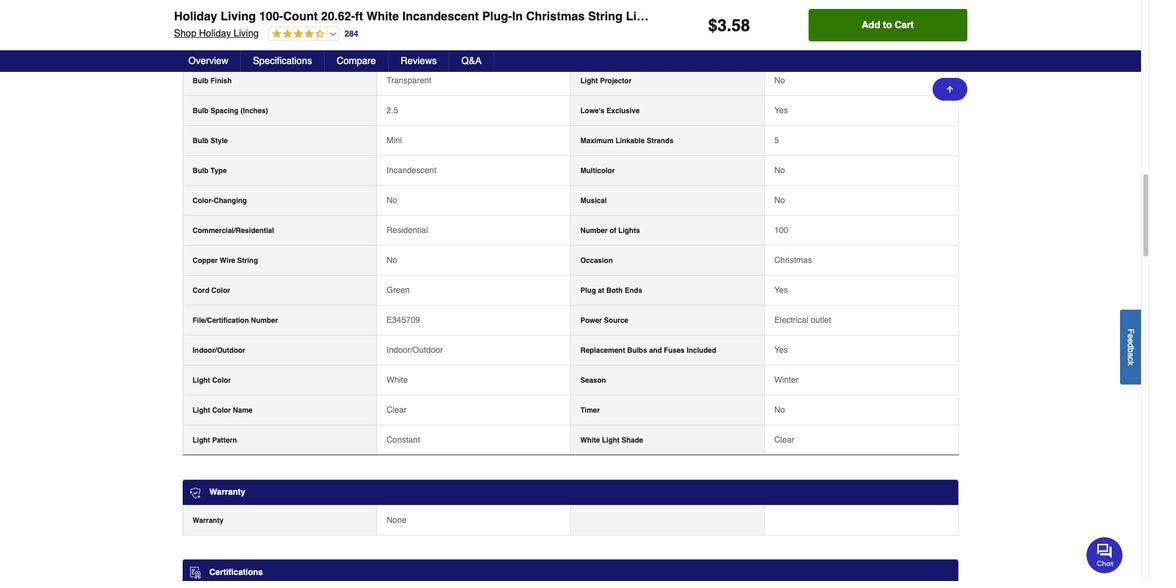 Task type: locate. For each thing, give the bounding box(es) containing it.
1 vertical spatial clear
[[775, 435, 795, 445]]

yes for indoor/outdoor
[[775, 345, 789, 355]]

q&a button
[[450, 50, 494, 72]]

light
[[581, 77, 598, 85], [193, 377, 210, 385], [193, 407, 210, 415], [193, 437, 210, 445], [602, 437, 620, 445]]

specifications button
[[241, 50, 325, 72]]

1 horizontal spatial clear
[[775, 435, 795, 445]]

0 vertical spatial christmas
[[526, 10, 585, 23]]

0 horizontal spatial clear
[[387, 405, 407, 415]]

e up b
[[1127, 338, 1136, 343]]

light left "pattern"
[[193, 437, 210, 445]]

electrical outlet
[[775, 315, 832, 325]]

bulb left the finish
[[193, 77, 209, 85]]

0 vertical spatial number
[[581, 227, 608, 235]]

1 vertical spatial warranty
[[193, 516, 224, 525]]

string
[[588, 10, 623, 23], [237, 257, 258, 265]]

light color
[[193, 377, 231, 385]]

1 vertical spatial incandescent
[[387, 166, 437, 175]]

christmas down 100 on the top right of the page
[[775, 256, 813, 265]]

residential
[[387, 226, 428, 235]]

1 vertical spatial lights
[[619, 227, 640, 235]]

holiday up "features"
[[199, 28, 231, 39]]

1 vertical spatial living
[[234, 28, 259, 39]]

yes up electrical
[[775, 286, 789, 295]]

q&a
[[462, 56, 482, 67]]

clear
[[387, 405, 407, 415], [775, 435, 795, 445]]

bulb for mini
[[193, 137, 209, 145]]

exclusive
[[607, 107, 640, 115]]

1 vertical spatial holiday
[[199, 28, 231, 39]]

to
[[884, 20, 893, 31]]

commercial/residential
[[193, 227, 274, 235]]

lowe's
[[581, 107, 605, 115]]

light for clear
[[193, 407, 210, 415]]

bulb left the spacing
[[193, 107, 209, 115]]

no for incandescent
[[775, 166, 786, 175]]

number
[[581, 227, 608, 235], [251, 317, 278, 325]]

warranty down "pattern"
[[209, 488, 245, 497]]

living up "features"
[[234, 28, 259, 39]]

indoor/outdoor down the file/certification
[[193, 347, 245, 355]]

1 yes from the top
[[775, 106, 789, 115]]

1 horizontal spatial string
[[588, 10, 623, 23]]

outlet
[[811, 315, 832, 325]]

58
[[732, 16, 751, 35]]

bulb left type
[[193, 167, 209, 175]]

color-
[[193, 197, 214, 205]]

yes up the 5
[[775, 106, 789, 115]]

occasion
[[581, 257, 613, 265]]

certifications
[[209, 567, 263, 577]]

christmas right in
[[526, 10, 585, 23]]

maximum linkable strands
[[581, 137, 674, 145]]

color left name
[[212, 407, 231, 415]]

plug at both ends
[[581, 287, 643, 295]]

0 horizontal spatial string
[[237, 257, 258, 265]]

color up "light color name"
[[212, 377, 231, 385]]

$
[[709, 16, 718, 35]]

no for transparent
[[775, 76, 786, 85]]

add to cart button
[[809, 9, 968, 41]]

0 vertical spatial clear
[[387, 405, 407, 415]]

0 vertical spatial holiday
[[174, 10, 217, 23]]

1 bulb from the top
[[193, 77, 209, 85]]

bulb for incandescent
[[193, 167, 209, 175]]

e up 'd'
[[1127, 334, 1136, 338]]

copper
[[193, 257, 218, 265]]

.
[[727, 16, 732, 35]]

1 vertical spatial string
[[237, 257, 258, 265]]

warranty up the certifications
[[193, 516, 224, 525]]

bulb for 2.5
[[193, 107, 209, 115]]

incandescent down mini
[[387, 166, 437, 175]]

0 vertical spatial color
[[211, 287, 230, 295]]

cord
[[193, 287, 209, 295]]

$ 3 . 58
[[709, 16, 751, 35]]

1 horizontal spatial number
[[581, 227, 608, 235]]

2 vertical spatial color
[[212, 407, 231, 415]]

incandescent up reviews button
[[403, 10, 479, 23]]

color-changing
[[193, 197, 247, 205]]

no for clear
[[775, 405, 786, 415]]

3 yes from the top
[[775, 345, 789, 355]]

bulb style
[[193, 137, 228, 145]]

2 yes from the top
[[775, 286, 789, 295]]

0 horizontal spatial christmas
[[526, 10, 585, 23]]

number left the of
[[581, 227, 608, 235]]

holiday up shop
[[174, 10, 217, 23]]

of
[[610, 227, 617, 235]]

k
[[1127, 361, 1136, 365]]

white for white light shade
[[581, 437, 600, 445]]

light for white
[[193, 377, 210, 385]]

color right cord
[[211, 287, 230, 295]]

living
[[221, 10, 256, 23], [234, 28, 259, 39]]

living up the shop holiday living
[[221, 10, 256, 23]]

both
[[607, 287, 623, 295]]

d
[[1127, 343, 1136, 348]]

0 horizontal spatial indoor/outdoor
[[193, 347, 245, 355]]

lights
[[626, 10, 662, 23], [619, 227, 640, 235]]

specifications
[[253, 56, 312, 67]]

2 vertical spatial white
[[581, 437, 600, 445]]

0 vertical spatial warranty
[[209, 488, 245, 497]]

1 vertical spatial color
[[212, 377, 231, 385]]

indoor/outdoor down the e345709
[[387, 345, 443, 355]]

c
[[1127, 357, 1136, 361]]

2 vertical spatial yes
[[775, 345, 789, 355]]

yes up winter
[[775, 345, 789, 355]]

replacement
[[581, 347, 626, 355]]

shop
[[174, 28, 197, 39]]

reviews
[[401, 56, 437, 67]]

none
[[387, 515, 407, 525]]

light left 'projector'
[[581, 77, 598, 85]]

1 vertical spatial white
[[387, 375, 408, 385]]

1 horizontal spatial indoor/outdoor
[[387, 345, 443, 355]]

indoor/outdoor
[[387, 345, 443, 355], [193, 347, 245, 355]]

3 bulb from the top
[[193, 137, 209, 145]]

incandescent
[[403, 10, 479, 23], [387, 166, 437, 175]]

1 horizontal spatial christmas
[[775, 256, 813, 265]]

chat invite button image
[[1087, 537, 1124, 574]]

cart
[[895, 20, 914, 31]]

mini
[[387, 136, 402, 145]]

in
[[512, 10, 523, 23]]

bulb left the style
[[193, 137, 209, 145]]

color
[[211, 287, 230, 295], [212, 377, 231, 385], [212, 407, 231, 415]]

1 vertical spatial yes
[[775, 286, 789, 295]]

0 vertical spatial white
[[367, 10, 399, 23]]

bulb
[[193, 77, 209, 85], [193, 107, 209, 115], [193, 137, 209, 145], [193, 167, 209, 175]]

warranty
[[209, 488, 245, 497], [193, 516, 224, 525]]

replacement bulbs and fuses included
[[581, 347, 717, 355]]

number right the file/certification
[[251, 317, 278, 325]]

white
[[367, 10, 399, 23], [387, 375, 408, 385], [581, 437, 600, 445]]

no
[[775, 76, 786, 85], [775, 166, 786, 175], [387, 196, 397, 205], [775, 196, 786, 205], [387, 256, 397, 265], [775, 405, 786, 415]]

light up "light color name"
[[193, 377, 210, 385]]

2 bulb from the top
[[193, 107, 209, 115]]

and
[[650, 347, 662, 355]]

0 vertical spatial string
[[588, 10, 623, 23]]

light color name
[[193, 407, 253, 415]]

wire
[[220, 257, 235, 265]]

light down light color
[[193, 407, 210, 415]]

light projector
[[581, 77, 632, 85]]

no for no
[[775, 196, 786, 205]]

0 horizontal spatial number
[[251, 317, 278, 325]]

reviews button
[[389, 50, 450, 72]]

plug-
[[483, 10, 512, 23]]

yes for 2.5
[[775, 106, 789, 115]]

0 vertical spatial yes
[[775, 106, 789, 115]]

file/certification number
[[193, 317, 278, 325]]

4 bulb from the top
[[193, 167, 209, 175]]

notes image
[[189, 50, 199, 59]]

1 vertical spatial christmas
[[775, 256, 813, 265]]

light pattern
[[193, 437, 237, 445]]



Task type: describe. For each thing, give the bounding box(es) containing it.
add to cart
[[862, 20, 914, 31]]

multicolor
[[581, 167, 615, 175]]

add
[[862, 20, 881, 31]]

ft
[[355, 10, 363, 23]]

features
[[207, 49, 242, 58]]

count
[[283, 10, 318, 23]]

changing
[[214, 197, 247, 205]]

timer
[[581, 407, 600, 415]]

bulb finish
[[193, 77, 232, 85]]

color for clear
[[212, 407, 231, 415]]

overview
[[189, 56, 228, 67]]

0 vertical spatial living
[[221, 10, 256, 23]]

color for white
[[212, 377, 231, 385]]

white for white
[[387, 375, 408, 385]]

bulb type
[[193, 167, 227, 175]]

copper wire string
[[193, 257, 258, 265]]

0 vertical spatial lights
[[626, 10, 662, 23]]

5
[[775, 136, 780, 145]]

0 vertical spatial incandescent
[[403, 10, 479, 23]]

constant
[[387, 435, 420, 445]]

ends
[[625, 287, 643, 295]]

bulb spacing (inches)
[[193, 107, 268, 115]]

e345709
[[387, 315, 420, 325]]

20.62-
[[321, 10, 355, 23]]

light for constant
[[193, 437, 210, 445]]

(inches)
[[241, 107, 268, 115]]

compare
[[337, 56, 376, 67]]

winter
[[775, 375, 799, 385]]

compare button
[[325, 50, 389, 72]]

plug
[[581, 287, 596, 295]]

overview button
[[177, 50, 241, 72]]

2 e from the top
[[1127, 338, 1136, 343]]

f e e d b a c k button
[[1121, 310, 1142, 384]]

musical
[[581, 197, 607, 205]]

maximum
[[581, 137, 614, 145]]

100
[[775, 226, 789, 235]]

finish
[[211, 77, 232, 85]]

lowe's exclusive
[[581, 107, 640, 115]]

bulbs
[[628, 347, 648, 355]]

style
[[211, 137, 228, 145]]

included
[[687, 347, 717, 355]]

season
[[581, 377, 606, 385]]

b
[[1127, 348, 1136, 352]]

at
[[598, 287, 605, 295]]

type
[[211, 167, 227, 175]]

strands
[[647, 137, 674, 145]]

arrow up image
[[946, 85, 955, 94]]

name
[[233, 407, 253, 415]]

1 vertical spatial number
[[251, 317, 278, 325]]

power source
[[581, 317, 629, 325]]

power
[[581, 317, 602, 325]]

2.5
[[387, 106, 398, 115]]

f e e d b a c k
[[1127, 329, 1136, 365]]

bulb for transparent
[[193, 77, 209, 85]]

shade
[[622, 437, 644, 445]]

f
[[1127, 329, 1136, 334]]

source
[[604, 317, 629, 325]]

shop holiday living
[[174, 28, 259, 39]]

linkable
[[616, 137, 645, 145]]

cord color
[[193, 287, 230, 295]]

green
[[387, 286, 410, 295]]

pattern
[[212, 437, 237, 445]]

white light shade
[[581, 437, 644, 445]]

a
[[1127, 352, 1136, 357]]

file/certification
[[193, 317, 249, 325]]

4.4 stars image
[[269, 29, 325, 40]]

number of lights
[[581, 227, 640, 235]]

100-
[[259, 10, 283, 23]]

yes for green
[[775, 286, 789, 295]]

spacing
[[211, 107, 239, 115]]

fuses
[[664, 347, 685, 355]]

1 e from the top
[[1127, 334, 1136, 338]]

projector
[[600, 77, 632, 85]]

color for green
[[211, 287, 230, 295]]

light left shade
[[602, 437, 620, 445]]

3
[[718, 16, 727, 35]]



Task type: vqa. For each thing, say whether or not it's contained in the screenshot.
CENTER
no



